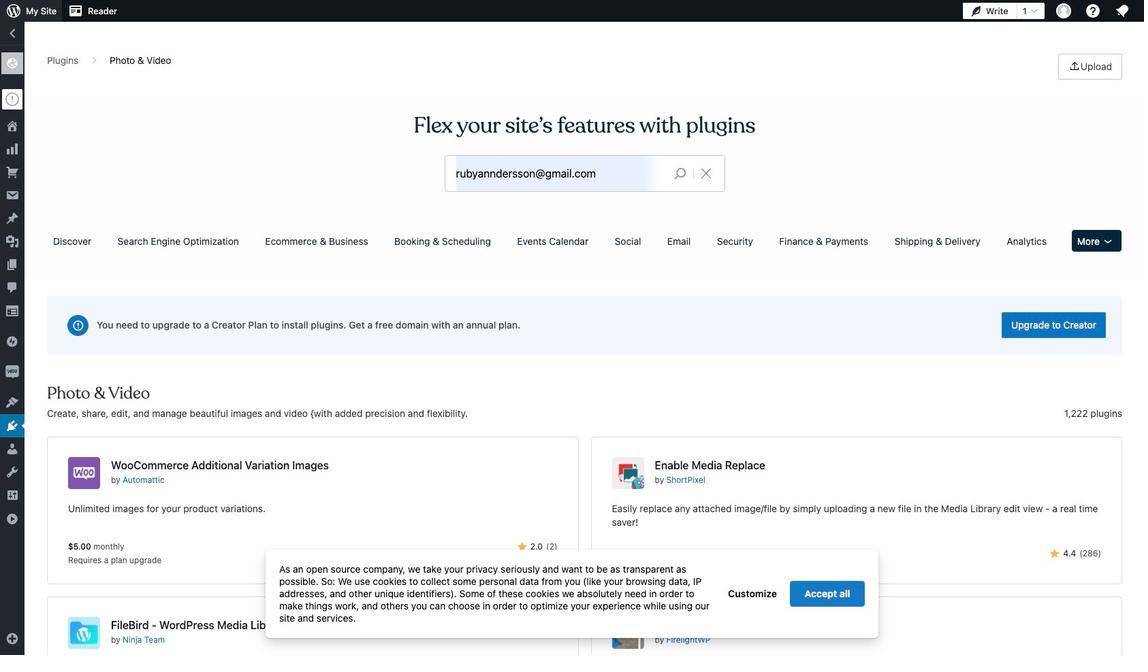 Task type: describe. For each thing, give the bounding box(es) containing it.
manage your notifications image
[[1114, 3, 1130, 19]]

open search image
[[663, 164, 697, 183]]

Search search field
[[456, 156, 663, 191]]

1 img image from the top
[[5, 335, 19, 349]]

my profile image
[[1056, 3, 1071, 18]]

help image
[[1085, 3, 1101, 19]]

2 img image from the top
[[5, 366, 19, 379]]



Task type: vqa. For each thing, say whether or not it's contained in the screenshot.
the My in my home 'link'
no



Task type: locate. For each thing, give the bounding box(es) containing it.
plugin icon image
[[68, 458, 100, 490], [612, 458, 644, 490], [68, 618, 100, 650], [612, 618, 644, 650]]

img image
[[5, 335, 19, 349], [5, 366, 19, 379]]

0 vertical spatial img image
[[5, 335, 19, 349]]

main content
[[42, 54, 1127, 656]]

1 vertical spatial img image
[[5, 366, 19, 379]]

close search image
[[689, 165, 723, 182]]

None search field
[[445, 156, 724, 191]]



